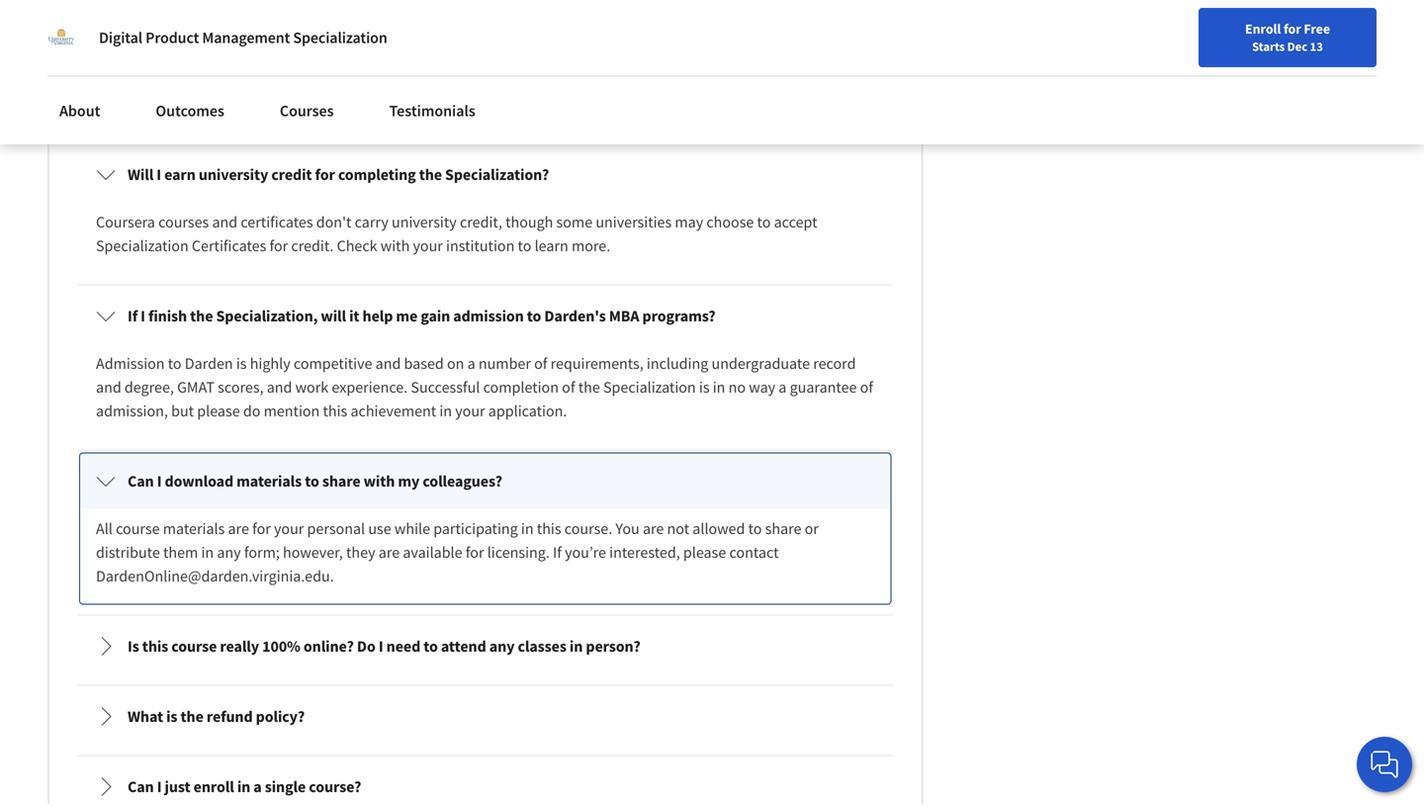 Task type: describe. For each thing, give the bounding box(es) containing it.
to down though on the top
[[518, 236, 532, 256]]

for inside will i earn university credit for completing the specialization? dropdown button
[[315, 165, 335, 184]]

while
[[96, 71, 133, 90]]

of down requirements,
[[562, 377, 575, 397]]

course?
[[309, 777, 361, 797]]

100%
[[262, 636, 301, 656]]

product
[[146, 28, 199, 47]]

admission
[[96, 354, 165, 373]]

what background knowledge is necessary? button
[[80, 5, 891, 61]]

courses
[[280, 101, 334, 121]]

management
[[202, 28, 290, 47]]

university of virginia image
[[47, 24, 75, 51]]

my
[[398, 471, 420, 491]]

specialization inside the coursera courses and certificates don't carry university credit, though some universities may choose to accept specialization certificates for credit. check with your institution to learn more.
[[96, 236, 189, 256]]

0 horizontal spatial are
[[228, 519, 249, 539]]

colleagues?
[[423, 471, 502, 491]]

of inside while no specific background knowledge is needed, learners might find it helpful to have a basic understanding of digital product development.
[[829, 71, 842, 90]]

a inside dropdown button
[[254, 777, 262, 797]]

while
[[395, 519, 430, 539]]

2 horizontal spatial are
[[643, 519, 664, 539]]

i for if i finish the specialization, will it help me gain admission to darden's mba programs?
[[141, 306, 145, 326]]

credit
[[271, 165, 312, 184]]

courses
[[158, 212, 209, 232]]

specialization,
[[216, 306, 318, 326]]

finish
[[148, 306, 187, 326]]

do
[[243, 401, 261, 421]]

may
[[675, 212, 704, 232]]

darden's
[[544, 306, 606, 326]]

materials inside all course materials are for your personal use while participating in this course. you are not allowed to share or distribute them in any form; however, they are available for licensing. if you're interested, please contact dardenonline@darden.virginia.edu.
[[163, 519, 225, 539]]

is inside while no specific background knowledge is needed, learners might find it helpful to have a basic understanding of digital product development.
[[368, 71, 378, 90]]

what for what background knowledge is necessary?
[[128, 23, 163, 43]]

participating
[[433, 519, 518, 539]]

on
[[447, 354, 464, 373]]

is inside the what background knowledge is necessary? dropdown button
[[331, 23, 342, 43]]

show notifications image
[[1194, 25, 1218, 48]]

materials inside dropdown button
[[237, 471, 302, 491]]

coursera
[[96, 212, 155, 232]]

will i earn university credit for completing the specialization?
[[128, 165, 549, 184]]

need
[[386, 636, 421, 656]]

the right completing
[[419, 165, 442, 184]]

distribute
[[96, 543, 160, 562]]

it inside while no specific background knowledge is needed, learners might find it helpful to have a basic understanding of digital product development.
[[567, 71, 576, 90]]

however,
[[283, 543, 343, 562]]

basic
[[692, 71, 726, 90]]

if inside all course materials are for your personal use while participating in this course. you are not allowed to share or distribute them in any form; however, they are available for licensing. if you're interested, please contact dardenonline@darden.virginia.edu.
[[553, 543, 562, 562]]

record
[[813, 354, 856, 373]]

the right finish
[[190, 306, 213, 326]]

university inside the coursera courses and certificates don't carry university credit, though some universities may choose to accept specialization certificates for credit. check with your institution to learn more.
[[392, 212, 457, 232]]

policy?
[[256, 707, 305, 727]]

in right classes
[[570, 636, 583, 656]]

them
[[163, 543, 198, 562]]

licensing.
[[487, 543, 550, 562]]

any inside dropdown button
[[489, 636, 515, 656]]

programs?
[[643, 306, 716, 326]]

is this course really 100% online? do i need to attend any classes in person? button
[[80, 619, 891, 674]]

and down highly
[[267, 377, 292, 397]]

degree,
[[125, 377, 174, 397]]

if i finish the specialization, will it help me gain admission to darden's mba programs?
[[128, 306, 716, 326]]

with inside dropdown button
[[364, 471, 395, 491]]

some
[[556, 212, 593, 232]]

this inside all course materials are for your personal use while participating in this course. you are not allowed to share or distribute them in any form; however, they are available for licensing. if you're interested, please contact dardenonline@darden.virginia.edu.
[[537, 519, 561, 539]]

i right do
[[379, 636, 383, 656]]

1 horizontal spatial specialization
[[293, 28, 387, 47]]

i for can i just enroll in a single course?
[[157, 777, 162, 797]]

available
[[403, 543, 463, 562]]

digital
[[96, 94, 138, 114]]

for down the participating
[[466, 543, 484, 562]]

certificates
[[192, 236, 266, 256]]

but
[[171, 401, 194, 421]]

credit.
[[291, 236, 334, 256]]

form;
[[244, 543, 280, 562]]

enroll
[[1245, 20, 1281, 38]]

specialization inside admission to darden is highly competitive and based on a number of requirements, including undergraduate record and degree, gmat scores, and work experience. successful completion of the specialization is in no way a guarantee of admission, but please do mention this achievement in your application.
[[603, 377, 696, 397]]

just
[[165, 777, 190, 797]]

is
[[128, 636, 139, 656]]

choose
[[707, 212, 754, 232]]

earn
[[164, 165, 196, 184]]

enroll for free starts dec 13
[[1245, 20, 1330, 54]]

learners
[[439, 71, 492, 90]]

download
[[165, 471, 234, 491]]

universities
[[596, 212, 672, 232]]

a right on
[[467, 354, 475, 373]]

gain
[[421, 306, 450, 326]]

background inside while no specific background knowledge is needed, learners might find it helpful to have a basic understanding of digital product development.
[[210, 71, 289, 90]]

dardenonline@darden.virginia.edu.
[[96, 566, 334, 586]]

in left way
[[713, 377, 726, 397]]

for inside the coursera courses and certificates don't carry university credit, though some universities may choose to accept specialization certificates for credit. check with your institution to learn more.
[[270, 236, 288, 256]]

contact
[[730, 543, 779, 562]]

don't
[[316, 212, 352, 232]]

13
[[1310, 39, 1323, 54]]

in down successful
[[440, 401, 452, 421]]

can i just enroll in a single course?
[[128, 777, 361, 797]]

helpful
[[579, 71, 626, 90]]

carry
[[355, 212, 389, 232]]

what for what is the refund policy?
[[128, 707, 163, 727]]

can for can i just enroll in a single course?
[[128, 777, 154, 797]]

what background knowledge is necessary?
[[128, 23, 421, 43]]

in up licensing.
[[521, 519, 534, 539]]

to inside dropdown button
[[305, 471, 319, 491]]

though
[[506, 212, 553, 232]]

what is the refund policy?
[[128, 707, 305, 727]]

specialization?
[[445, 165, 549, 184]]

admission to darden is highly competitive and based on a number of requirements, including undergraduate record and degree, gmat scores, and work experience. successful completion of the specialization is in no way a guarantee of admission, but please do mention this achievement in your application.
[[96, 354, 877, 421]]

no inside while no specific background knowledge is needed, learners might find it helpful to have a basic understanding of digital product development.
[[136, 71, 153, 90]]

and down admission at the top left of the page
[[96, 377, 121, 397]]

what is the refund policy? button
[[80, 689, 891, 744]]

online?
[[304, 636, 354, 656]]

to inside while no specific background knowledge is needed, learners might find it helpful to have a basic understanding of digital product development.
[[629, 71, 642, 90]]

a inside while no specific background knowledge is needed, learners might find it helpful to have a basic understanding of digital product development.
[[681, 71, 689, 90]]

course.
[[565, 519, 613, 539]]

can i download materials to share with my colleagues? button
[[80, 453, 891, 509]]

course inside is this course really 100% online? do i need to attend any classes in person? dropdown button
[[171, 636, 217, 656]]

successful
[[411, 377, 480, 397]]

admission
[[453, 306, 524, 326]]



Task type: vqa. For each thing, say whether or not it's contained in the screenshot.
what background knowledge is necessary? DROPDOWN BUTTON
yes



Task type: locate. For each thing, give the bounding box(es) containing it.
for up the dec
[[1284, 20, 1302, 38]]

can i download materials to share with my colleagues?
[[128, 471, 502, 491]]

and up certificates
[[212, 212, 238, 232]]

what up while
[[128, 23, 163, 43]]

certificates
[[241, 212, 313, 232]]

gmat
[[177, 377, 215, 397]]

no left way
[[729, 377, 746, 397]]

your inside admission to darden is highly competitive and based on a number of requirements, including undergraduate record and degree, gmat scores, and work experience. successful completion of the specialization is in no way a guarantee of admission, but please do mention this achievement in your application.
[[455, 401, 485, 421]]

coursera image
[[24, 16, 149, 48]]

1 what from the top
[[128, 23, 163, 43]]

1 vertical spatial course
[[171, 636, 217, 656]]

is down 'including'
[[699, 377, 710, 397]]

chat with us image
[[1369, 749, 1401, 780]]

1 horizontal spatial your
[[413, 236, 443, 256]]

background up development.
[[210, 71, 289, 90]]

learn
[[535, 236, 569, 256]]

person?
[[586, 636, 641, 656]]

help
[[363, 306, 393, 326]]

your inside the coursera courses and certificates don't carry university credit, though some universities may choose to accept specialization certificates for credit. check with your institution to learn more.
[[413, 236, 443, 256]]

to left have
[[629, 71, 642, 90]]

for up form;
[[252, 519, 271, 539]]

can left download
[[128, 471, 154, 491]]

1 horizontal spatial it
[[567, 71, 576, 90]]

outcomes
[[156, 101, 224, 121]]

number
[[479, 354, 531, 373]]

0 vertical spatial course
[[116, 519, 160, 539]]

2 vertical spatial specialization
[[603, 377, 696, 397]]

experience.
[[332, 377, 408, 397]]

materials up them
[[163, 519, 225, 539]]

any right attend
[[489, 636, 515, 656]]

enroll
[[194, 777, 234, 797]]

for down certificates
[[270, 236, 288, 256]]

with down carry
[[381, 236, 410, 256]]

specialization down 'including'
[[603, 377, 696, 397]]

1 vertical spatial any
[[489, 636, 515, 656]]

1 horizontal spatial share
[[765, 519, 802, 539]]

while no specific background knowledge is needed, learners might find it helpful to have a basic understanding of digital product development.
[[96, 71, 845, 114]]

way
[[749, 377, 776, 397]]

application.
[[488, 401, 567, 421]]

course up distribute
[[116, 519, 160, 539]]

0 vertical spatial it
[[567, 71, 576, 90]]

if
[[128, 306, 138, 326], [553, 543, 562, 562]]

to up "gmat"
[[168, 354, 182, 373]]

not
[[667, 519, 690, 539]]

your inside all course materials are for your personal use while participating in this course. you are not allowed to share or distribute them in any form; however, they are available for licensing. if you're interested, please contact dardenonline@darden.virginia.edu.
[[274, 519, 304, 539]]

me
[[396, 306, 418, 326]]

with left the my
[[364, 471, 395, 491]]

2 horizontal spatial your
[[455, 401, 485, 421]]

this inside dropdown button
[[142, 636, 168, 656]]

a
[[681, 71, 689, 90], [467, 354, 475, 373], [779, 377, 787, 397], [254, 777, 262, 797]]

1 horizontal spatial please
[[683, 543, 726, 562]]

this down work
[[323, 401, 347, 421]]

2 can from the top
[[128, 777, 154, 797]]

can for can i download materials to share with my colleagues?
[[128, 471, 154, 491]]

any
[[217, 543, 241, 562], [489, 636, 515, 656]]

1 vertical spatial share
[[765, 519, 802, 539]]

highly
[[250, 354, 291, 373]]

more.
[[572, 236, 611, 256]]

to
[[629, 71, 642, 90], [757, 212, 771, 232], [518, 236, 532, 256], [527, 306, 541, 326], [168, 354, 182, 373], [305, 471, 319, 491], [748, 519, 762, 539], [424, 636, 438, 656]]

list item
[[77, 0, 894, 2]]

and
[[212, 212, 238, 232], [376, 354, 401, 373], [96, 377, 121, 397], [267, 377, 292, 397]]

classes
[[518, 636, 567, 656]]

can inside dropdown button
[[128, 471, 154, 491]]

menu item
[[1046, 20, 1174, 84]]

2 horizontal spatial this
[[537, 519, 561, 539]]

to left darden's
[[527, 306, 541, 326]]

None search field
[[282, 12, 608, 52]]

your up "however," at the left bottom
[[274, 519, 304, 539]]

1 horizontal spatial no
[[729, 377, 746, 397]]

your left the institution
[[413, 236, 443, 256]]

0 horizontal spatial any
[[217, 543, 241, 562]]

your down successful
[[455, 401, 485, 421]]

completing
[[338, 165, 416, 184]]

0 horizontal spatial if
[[128, 306, 138, 326]]

0 horizontal spatial this
[[142, 636, 168, 656]]

course left the really
[[171, 636, 217, 656]]

share inside all course materials are for your personal use while participating in this course. you are not allowed to share or distribute them in any form; however, they are available for licensing. if you're interested, please contact dardenonline@darden.virginia.edu.
[[765, 519, 802, 539]]

outcomes link
[[144, 89, 236, 133]]

the left refund
[[181, 707, 204, 727]]

free
[[1304, 20, 1330, 38]]

1 vertical spatial with
[[364, 471, 395, 491]]

or
[[805, 519, 819, 539]]

and up 'experience.'
[[376, 354, 401, 373]]

1 horizontal spatial any
[[489, 636, 515, 656]]

materials right download
[[237, 471, 302, 491]]

i left download
[[157, 471, 162, 491]]

no inside admission to darden is highly competitive and based on a number of requirements, including undergraduate record and degree, gmat scores, and work experience. successful completion of the specialization is in no way a guarantee of admission, but please do mention this achievement in your application.
[[729, 377, 746, 397]]

this up licensing.
[[537, 519, 561, 539]]

can i just enroll in a single course? button
[[80, 759, 891, 804]]

share left or
[[765, 519, 802, 539]]

dec
[[1288, 39, 1308, 54]]

0 horizontal spatial it
[[349, 306, 360, 326]]

0 vertical spatial please
[[197, 401, 240, 421]]

it right "will"
[[349, 306, 360, 326]]

2 what from the top
[[128, 707, 163, 727]]

is left the needed,
[[368, 71, 378, 90]]

this
[[323, 401, 347, 421], [537, 519, 561, 539], [142, 636, 168, 656]]

0 vertical spatial with
[[381, 236, 410, 256]]

in up dardenonline@darden.virginia.edu. at the left bottom of the page
[[201, 543, 214, 562]]

will
[[321, 306, 346, 326]]

to inside admission to darden is highly competitive and based on a number of requirements, including undergraduate record and degree, gmat scores, and work experience. successful completion of the specialization is in no way a guarantee of admission, but please do mention this achievement in your application.
[[168, 354, 182, 373]]

starts
[[1252, 39, 1285, 54]]

it
[[567, 71, 576, 90], [349, 306, 360, 326]]

knowledge inside dropdown button
[[252, 23, 328, 43]]

1 horizontal spatial if
[[553, 543, 562, 562]]

i right will
[[157, 165, 161, 184]]

are up form;
[[228, 519, 249, 539]]

0 horizontal spatial your
[[274, 519, 304, 539]]

you're
[[565, 543, 606, 562]]

1 can from the top
[[128, 471, 154, 491]]

1 vertical spatial your
[[455, 401, 485, 421]]

if i finish the specialization, will it help me gain admission to darden's mba programs? button
[[80, 288, 891, 344]]

0 horizontal spatial course
[[116, 519, 160, 539]]

single
[[265, 777, 306, 797]]

0 vertical spatial knowledge
[[252, 23, 328, 43]]

university inside will i earn university credit for completing the specialization? dropdown button
[[199, 165, 268, 184]]

achievement
[[351, 401, 436, 421]]

check
[[337, 236, 377, 256]]

2 vertical spatial your
[[274, 519, 304, 539]]

what inside dropdown button
[[128, 707, 163, 727]]

0 vertical spatial this
[[323, 401, 347, 421]]

if inside dropdown button
[[128, 306, 138, 326]]

to up contact at the right bottom of the page
[[748, 519, 762, 539]]

1 horizontal spatial university
[[392, 212, 457, 232]]

1 vertical spatial this
[[537, 519, 561, 539]]

is up scores, on the top left of the page
[[236, 354, 247, 373]]

0 horizontal spatial specialization
[[96, 236, 189, 256]]

of right "understanding"
[[829, 71, 842, 90]]

0 vertical spatial university
[[199, 165, 268, 184]]

use
[[368, 519, 391, 539]]

1 vertical spatial it
[[349, 306, 360, 326]]

0 vertical spatial share
[[322, 471, 361, 491]]

of up completion
[[534, 354, 547, 373]]

1 horizontal spatial course
[[171, 636, 217, 656]]

to left accept at the right top
[[757, 212, 771, 232]]

0 horizontal spatial university
[[199, 165, 268, 184]]

work
[[295, 377, 329, 397]]

you
[[616, 519, 640, 539]]

they
[[346, 543, 375, 562]]

1 vertical spatial background
[[210, 71, 289, 90]]

your
[[413, 236, 443, 256], [455, 401, 485, 421], [274, 519, 304, 539]]

is left necessary?
[[331, 23, 342, 43]]

will
[[128, 165, 154, 184]]

interested,
[[610, 543, 680, 562]]

is left refund
[[166, 707, 177, 727]]

specific
[[156, 71, 206, 90]]

no right while
[[136, 71, 153, 90]]

0 vertical spatial can
[[128, 471, 154, 491]]

i for will i earn university credit for completing the specialization?
[[157, 165, 161, 184]]

i inside dropdown button
[[157, 471, 162, 491]]

understanding
[[729, 71, 826, 90]]

all course materials are for your personal use while participating in this course. you are not allowed to share or distribute them in any form; however, they are available for licensing. if you're interested, please contact dardenonline@darden.virginia.edu.
[[96, 519, 822, 586]]

can left just in the left bottom of the page
[[128, 777, 154, 797]]

0 vertical spatial materials
[[237, 471, 302, 491]]

1 vertical spatial can
[[128, 777, 154, 797]]

to right need
[[424, 636, 438, 656]]

is this course really 100% online? do i need to attend any classes in person?
[[128, 636, 641, 656]]

specialization
[[293, 28, 387, 47], [96, 236, 189, 256], [603, 377, 696, 397]]

might
[[495, 71, 534, 90]]

0 vertical spatial no
[[136, 71, 153, 90]]

it inside dropdown button
[[349, 306, 360, 326]]

1 vertical spatial materials
[[163, 519, 225, 539]]

have
[[646, 71, 677, 90]]

1 horizontal spatial are
[[379, 543, 400, 562]]

what down is
[[128, 707, 163, 727]]

based
[[404, 354, 444, 373]]

1 vertical spatial please
[[683, 543, 726, 562]]

with inside the coursera courses and certificates don't carry university credit, though some universities may choose to accept specialization certificates for credit. check with your institution to learn more.
[[381, 236, 410, 256]]

attend
[[441, 636, 486, 656]]

with
[[381, 236, 410, 256], [364, 471, 395, 491]]

in right enroll
[[237, 777, 250, 797]]

and inside the coursera courses and certificates don't carry university credit, though some universities may choose to accept specialization certificates for credit. check with your institution to learn more.
[[212, 212, 238, 232]]

to inside all course materials are for your personal use while participating in this course. you are not allowed to share or distribute them in any form; however, they are available for licensing. if you're interested, please contact dardenonline@darden.virginia.edu.
[[748, 519, 762, 539]]

to up the personal
[[305, 471, 319, 491]]

including
[[647, 354, 709, 373]]

1 vertical spatial specialization
[[96, 236, 189, 256]]

guarantee
[[790, 377, 857, 397]]

0 horizontal spatial share
[[322, 471, 361, 491]]

a left 'single'
[[254, 777, 262, 797]]

please inside admission to darden is highly competitive and based on a number of requirements, including undergraduate record and degree, gmat scores, and work experience. successful completion of the specialization is in no way a guarantee of admission, but please do mention this achievement in your application.
[[197, 401, 240, 421]]

of right guarantee
[[860, 377, 873, 397]]

darden
[[185, 354, 233, 373]]

2 horizontal spatial specialization
[[603, 377, 696, 397]]

background up specific
[[166, 23, 249, 43]]

0 vertical spatial specialization
[[293, 28, 387, 47]]

a right way
[[779, 377, 787, 397]]

please down allowed
[[683, 543, 726, 562]]

0 vertical spatial any
[[217, 543, 241, 562]]

please
[[197, 401, 240, 421], [683, 543, 726, 562]]

specialization up courses link at the top
[[293, 28, 387, 47]]

competitive
[[294, 354, 372, 373]]

1 vertical spatial if
[[553, 543, 562, 562]]

what
[[128, 23, 163, 43], [128, 707, 163, 727]]

if left you're
[[553, 543, 562, 562]]

knowledge inside while no specific background knowledge is needed, learners might find it helpful to have a basic understanding of digital product development.
[[292, 71, 365, 90]]

2 vertical spatial this
[[142, 636, 168, 656]]

all
[[96, 519, 113, 539]]

for right credit
[[315, 165, 335, 184]]

are left not
[[643, 519, 664, 539]]

what inside dropdown button
[[128, 23, 163, 43]]

requirements,
[[551, 354, 644, 373]]

scores,
[[218, 377, 264, 397]]

can inside dropdown button
[[128, 777, 154, 797]]

share inside can i download materials to share with my colleagues? dropdown button
[[322, 471, 361, 491]]

needed,
[[382, 71, 435, 90]]

the inside admission to darden is highly competitive and based on a number of requirements, including undergraduate record and degree, gmat scores, and work experience. successful completion of the specialization is in no way a guarantee of admission, but please do mention this achievement in your application.
[[578, 377, 600, 397]]

is inside what is the refund policy? dropdown button
[[166, 707, 177, 727]]

this inside admission to darden is highly competitive and based on a number of requirements, including undergraduate record and degree, gmat scores, and work experience. successful completion of the specialization is in no way a guarantee of admission, but please do mention this achievement in your application.
[[323, 401, 347, 421]]

course inside all course materials are for your personal use while participating in this course. you are not allowed to share or distribute them in any form; however, they are available for licensing. if you're interested, please contact dardenonline@darden.virginia.edu.
[[116, 519, 160, 539]]

university right carry
[[392, 212, 457, 232]]

if left finish
[[128, 306, 138, 326]]

1 horizontal spatial this
[[323, 401, 347, 421]]

0 horizontal spatial materials
[[163, 519, 225, 539]]

a right have
[[681, 71, 689, 90]]

personal
[[307, 519, 365, 539]]

i left finish
[[141, 306, 145, 326]]

0 vertical spatial what
[[128, 23, 163, 43]]

any up dardenonline@darden.virginia.edu. at the left bottom of the page
[[217, 543, 241, 562]]

0 horizontal spatial please
[[197, 401, 240, 421]]

please inside all course materials are for your personal use while participating in this course. you are not allowed to share or distribute them in any form; however, they are available for licensing. if you're interested, please contact dardenonline@darden.virginia.edu.
[[683, 543, 726, 562]]

i left just in the left bottom of the page
[[157, 777, 162, 797]]

0 vertical spatial background
[[166, 23, 249, 43]]

1 vertical spatial no
[[729, 377, 746, 397]]

this right is
[[142, 636, 168, 656]]

background inside dropdown button
[[166, 23, 249, 43]]

1 horizontal spatial materials
[[237, 471, 302, 491]]

please down scores, on the top left of the page
[[197, 401, 240, 421]]

the down requirements,
[[578, 377, 600, 397]]

0 vertical spatial if
[[128, 306, 138, 326]]

1 vertical spatial university
[[392, 212, 457, 232]]

are down use
[[379, 543, 400, 562]]

i for can i download materials to share with my colleagues?
[[157, 471, 162, 491]]

0 horizontal spatial no
[[136, 71, 153, 90]]

any inside all course materials are for your personal use while participating in this course. you are not allowed to share or distribute them in any form; however, they are available for licensing. if you're interested, please contact dardenonline@darden.virginia.edu.
[[217, 543, 241, 562]]

courses link
[[268, 89, 346, 133]]

share up the personal
[[322, 471, 361, 491]]

university right "earn"
[[199, 165, 268, 184]]

1 vertical spatial what
[[128, 707, 163, 727]]

1 vertical spatial knowledge
[[292, 71, 365, 90]]

specialization down the 'coursera' at the top of page
[[96, 236, 189, 256]]

0 vertical spatial your
[[413, 236, 443, 256]]

it right 'find'
[[567, 71, 576, 90]]

testimonials
[[389, 101, 476, 121]]

institution
[[446, 236, 515, 256]]

for inside enroll for free starts dec 13
[[1284, 20, 1302, 38]]

coursera courses and certificates don't carry university credit, though some universities may choose to accept specialization certificates for credit. check with your institution to learn more.
[[96, 212, 821, 256]]



